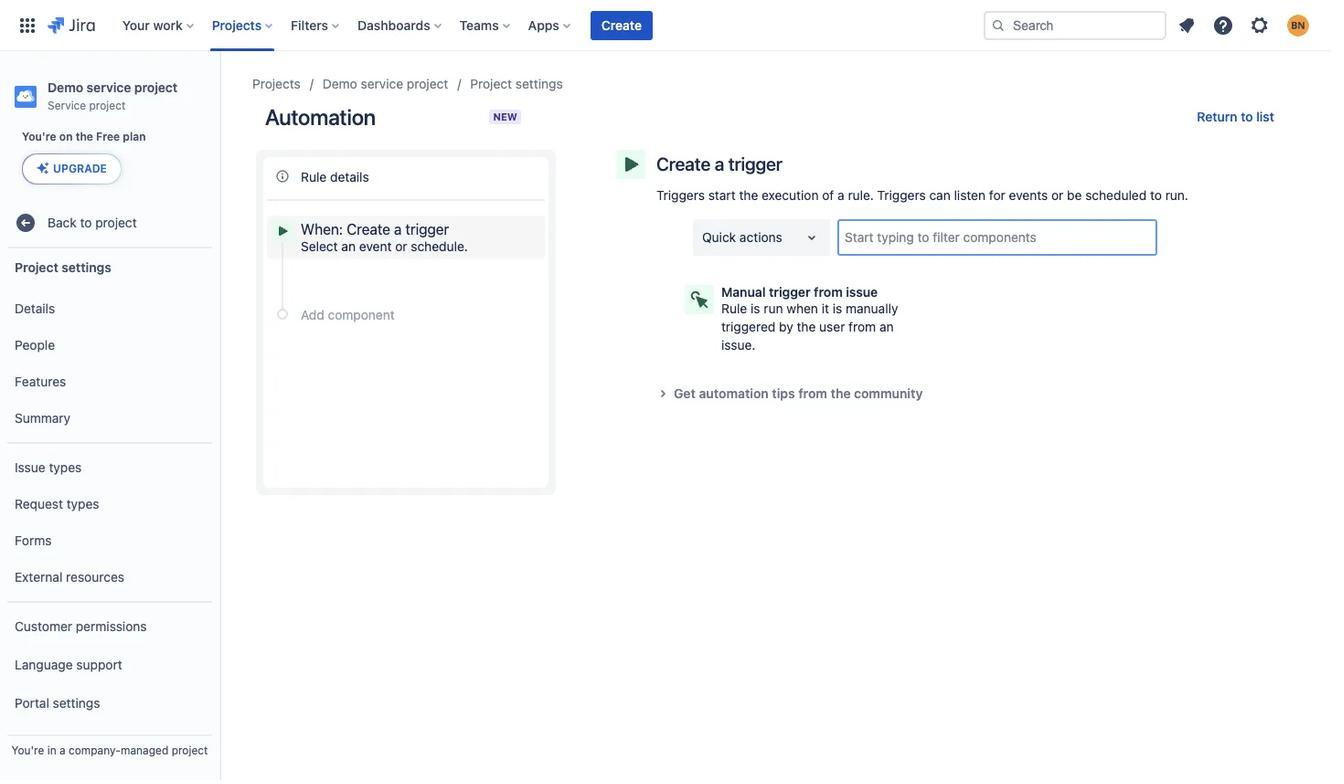 Task type: vqa. For each thing, say whether or not it's contained in the screenshot.
the Select components TEXT BOX
yes



Task type: locate. For each thing, give the bounding box(es) containing it.
demo up automation
[[323, 76, 357, 91]]

people
[[15, 337, 55, 353]]

listen
[[954, 187, 986, 203]]

1 group from the top
[[7, 285, 212, 442]]

portal settings link
[[7, 686, 212, 722]]

project
[[470, 76, 512, 91], [15, 259, 58, 275]]

0 horizontal spatial triggers
[[656, 187, 705, 203]]

teams
[[460, 17, 499, 32]]

an down manually
[[879, 319, 894, 335]]

back
[[48, 214, 77, 230]]

you're left in
[[11, 744, 44, 758]]

the right on
[[76, 130, 93, 144]]

0 horizontal spatial or
[[395, 239, 407, 254]]

select
[[301, 239, 338, 254]]

types right issue
[[49, 459, 82, 475]]

types inside issue types link
[[49, 459, 82, 475]]

0 horizontal spatial rule
[[301, 169, 327, 184]]

0 vertical spatial to
[[1241, 109, 1253, 124]]

projects for projects link
[[252, 76, 301, 91]]

the left community
[[831, 386, 851, 401]]

create right apps dropdown button
[[601, 17, 642, 32]]

or
[[1051, 187, 1064, 203], [395, 239, 407, 254]]

project down dashboards "popup button"
[[407, 76, 448, 91]]

service down dashboards
[[361, 76, 403, 91]]

create a trigger
[[656, 154, 782, 175]]

it
[[822, 301, 829, 316]]

1 vertical spatial to
[[1150, 187, 1162, 203]]

2 vertical spatial from
[[798, 386, 827, 401]]

2 vertical spatial create
[[347, 221, 390, 238]]

projects inside popup button
[[212, 17, 262, 32]]

rule left details
[[301, 169, 327, 184]]

an
[[341, 239, 356, 254], [879, 319, 894, 335]]

return to list
[[1197, 109, 1274, 124]]

summary link
[[7, 400, 212, 437]]

is left run
[[751, 301, 760, 316]]

rule inside rule details button
[[301, 169, 327, 184]]

of
[[822, 187, 834, 203]]

a inside the when: create a trigger select an event or schedule.
[[394, 221, 402, 238]]

project up details
[[15, 259, 58, 275]]

from up 'it' at the top
[[814, 284, 843, 300]]

1 horizontal spatial triggers
[[877, 187, 926, 203]]

group containing customer permissions
[[7, 602, 212, 781]]

1 vertical spatial types
[[66, 496, 99, 512]]

expand image
[[652, 383, 674, 405]]

0 vertical spatial rule
[[301, 169, 327, 184]]

0 horizontal spatial project settings
[[15, 259, 111, 275]]

Select components text field
[[702, 229, 706, 247]]

0 horizontal spatial is
[[751, 301, 760, 316]]

1 is from the left
[[751, 301, 760, 316]]

when
[[787, 301, 818, 316]]

run
[[764, 301, 783, 316]]

settings up new
[[515, 76, 563, 91]]

to
[[1241, 109, 1253, 124], [1150, 187, 1162, 203], [80, 214, 92, 230]]

permissions
[[76, 619, 147, 634]]

trigger up start
[[728, 154, 782, 175]]

project settings down the back
[[15, 259, 111, 275]]

0 vertical spatial from
[[814, 284, 843, 300]]

an left event
[[341, 239, 356, 254]]

create up start
[[656, 154, 710, 175]]

language
[[15, 657, 73, 672]]

1 vertical spatial rule
[[721, 301, 747, 316]]

your work button
[[117, 11, 201, 40]]

projects button
[[206, 11, 280, 40]]

0 horizontal spatial to
[[80, 214, 92, 230]]

customer permissions link
[[7, 609, 212, 645]]

settings up requests
[[53, 695, 100, 711]]

0 vertical spatial you're
[[22, 130, 56, 144]]

project for demo service project
[[407, 76, 448, 91]]

projects right work
[[212, 17, 262, 32]]

summary
[[15, 410, 71, 426]]

group
[[7, 285, 212, 442], [7, 442, 212, 602], [7, 602, 212, 781]]

0 horizontal spatial project
[[15, 259, 58, 275]]

or right event
[[395, 239, 407, 254]]

on
[[59, 130, 73, 144]]

forms link
[[7, 523, 212, 559]]

project up plan
[[134, 80, 178, 95]]

from down manually
[[849, 319, 876, 335]]

free
[[96, 130, 120, 144]]

projects up automation
[[252, 76, 301, 91]]

event
[[359, 239, 392, 254]]

1 horizontal spatial project settings
[[470, 76, 563, 91]]

get automation tips from the community button
[[652, 383, 1215, 405]]

2 horizontal spatial to
[[1241, 109, 1253, 124]]

a down rule details button
[[394, 221, 402, 238]]

your work
[[122, 17, 183, 32]]

the down when
[[797, 319, 816, 335]]

trigger
[[728, 154, 782, 175], [405, 221, 449, 238], [769, 284, 811, 300]]

1 horizontal spatial to
[[1150, 187, 1162, 203]]

1 horizontal spatial rule
[[721, 301, 747, 316]]

2 is from the left
[[833, 301, 842, 316]]

projects for projects popup button
[[212, 17, 262, 32]]

triggers left start
[[656, 187, 705, 203]]

banner
[[0, 0, 1331, 51]]

demo inside demo service project service project
[[48, 80, 83, 95]]

types
[[49, 459, 82, 475], [66, 496, 99, 512]]

a right in
[[59, 744, 65, 758]]

get automation tips from the community
[[674, 386, 923, 401]]

search image
[[991, 18, 1006, 32]]

2 horizontal spatial create
[[656, 154, 710, 175]]

get
[[674, 386, 696, 401]]

types for request types
[[66, 496, 99, 512]]

1 horizontal spatial project
[[470, 76, 512, 91]]

you're left on
[[22, 130, 56, 144]]

0 horizontal spatial create
[[347, 221, 390, 238]]

or left be on the right top
[[1051, 187, 1064, 203]]

0 vertical spatial or
[[1051, 187, 1064, 203]]

0 horizontal spatial an
[[341, 239, 356, 254]]

a right of
[[837, 187, 844, 203]]

types right request
[[66, 496, 99, 512]]

portal settings
[[15, 695, 100, 711]]

to left run.
[[1150, 187, 1162, 203]]

2 group from the top
[[7, 442, 212, 602]]

create inside "create" button
[[601, 17, 642, 32]]

0 vertical spatial create
[[601, 17, 642, 32]]

1 horizontal spatial service
[[361, 76, 403, 91]]

1 horizontal spatial demo
[[323, 76, 357, 91]]

jira image
[[48, 14, 95, 36], [48, 14, 95, 36]]

1 vertical spatial you're
[[11, 744, 44, 758]]

an inside the manual trigger from issue rule is run when it is manually triggered by the user from an issue.
[[879, 319, 894, 335]]

to for list
[[1241, 109, 1253, 124]]

triggers left can
[[877, 187, 926, 203]]

issue
[[846, 284, 878, 300]]

service inside demo service project service project
[[87, 80, 131, 95]]

0 vertical spatial trigger
[[728, 154, 782, 175]]

1 triggers from the left
[[656, 187, 705, 203]]

trigger inside the when: create a trigger select an event or schedule.
[[405, 221, 449, 238]]

2 triggers from the left
[[877, 187, 926, 203]]

1 horizontal spatial is
[[833, 301, 842, 316]]

2 vertical spatial to
[[80, 214, 92, 230]]

service for demo service project
[[361, 76, 403, 91]]

Start typing to filter components field
[[839, 221, 1156, 254]]

or inside the when: create a trigger select an event or schedule.
[[395, 239, 407, 254]]

types for issue types
[[49, 459, 82, 475]]

project settings up new
[[470, 76, 563, 91]]

is right 'it' at the top
[[833, 301, 842, 316]]

triggers
[[656, 187, 705, 203], [877, 187, 926, 203]]

create inside the when: create a trigger select an event or schedule.
[[347, 221, 390, 238]]

you're on the free plan
[[22, 130, 146, 144]]

a
[[715, 154, 724, 175], [837, 187, 844, 203], [394, 221, 402, 238], [59, 744, 65, 758]]

3 group from the top
[[7, 602, 212, 781]]

back to project link
[[7, 205, 212, 241]]

service
[[361, 76, 403, 91], [87, 80, 131, 95]]

1 vertical spatial project settings
[[15, 259, 111, 275]]

from
[[814, 284, 843, 300], [849, 319, 876, 335], [798, 386, 827, 401]]

trigger up when
[[769, 284, 811, 300]]

rule
[[301, 169, 327, 184], [721, 301, 747, 316]]

types inside the request types link
[[66, 496, 99, 512]]

0 horizontal spatial demo
[[48, 80, 83, 95]]

to left list
[[1241, 109, 1253, 124]]

project right the back
[[95, 214, 137, 230]]

help image
[[1212, 14, 1234, 36]]

triggered
[[721, 319, 776, 335]]

0 vertical spatial settings
[[515, 76, 563, 91]]

project right managed
[[172, 744, 208, 758]]

dashboards
[[358, 17, 430, 32]]

1 horizontal spatial create
[[601, 17, 642, 32]]

project up new
[[470, 76, 512, 91]]

email
[[15, 732, 46, 747]]

create
[[601, 17, 642, 32], [656, 154, 710, 175], [347, 221, 390, 238]]

manually
[[846, 301, 898, 316]]

project settings
[[470, 76, 563, 91], [15, 259, 111, 275]]

2 vertical spatial settings
[[53, 695, 100, 711]]

demo for demo service project service project
[[48, 80, 83, 95]]

plan
[[123, 130, 146, 144]]

settings
[[515, 76, 563, 91], [62, 259, 111, 275], [53, 695, 100, 711]]

to inside button
[[1241, 109, 1253, 124]]

email requests
[[15, 732, 101, 747]]

external resources link
[[7, 559, 212, 596]]

1 vertical spatial projects
[[252, 76, 301, 91]]

1 vertical spatial create
[[656, 154, 710, 175]]

0 vertical spatial projects
[[212, 17, 262, 32]]

service up the free
[[87, 80, 131, 95]]

0 vertical spatial an
[[341, 239, 356, 254]]

portal
[[15, 695, 49, 711]]

quick
[[702, 229, 736, 245]]

trigger up the schedule.
[[405, 221, 449, 238]]

settings down "back to project"
[[62, 259, 111, 275]]

trigger inside the manual trigger from issue rule is run when it is manually triggered by the user from an issue.
[[769, 284, 811, 300]]

0 horizontal spatial service
[[87, 80, 131, 95]]

service for demo service project service project
[[87, 80, 131, 95]]

return
[[1197, 109, 1237, 124]]

demo up service
[[48, 80, 83, 95]]

rule down manual
[[721, 301, 747, 316]]

you're in a company-managed project
[[11, 744, 208, 758]]

features link
[[7, 364, 212, 400]]

create up event
[[347, 221, 390, 238]]

1 vertical spatial from
[[849, 319, 876, 335]]

1 vertical spatial or
[[395, 239, 407, 254]]

projects link
[[252, 73, 301, 95]]

Search field
[[984, 11, 1167, 40]]

language support link
[[7, 645, 212, 686]]

2 vertical spatial trigger
[[769, 284, 811, 300]]

by
[[779, 319, 793, 335]]

to right the back
[[80, 214, 92, 230]]

1 vertical spatial trigger
[[405, 221, 449, 238]]

email requests link
[[7, 722, 212, 759]]

demo
[[323, 76, 357, 91], [48, 80, 83, 95]]

settings inside "group"
[[53, 695, 100, 711]]

1 horizontal spatial or
[[1051, 187, 1064, 203]]

1 vertical spatial an
[[879, 319, 894, 335]]

1 horizontal spatial an
[[879, 319, 894, 335]]

0 vertical spatial types
[[49, 459, 82, 475]]

project up the free
[[89, 99, 126, 112]]

from right tips
[[798, 386, 827, 401]]



Task type: describe. For each thing, give the bounding box(es) containing it.
demo service project link
[[323, 73, 448, 95]]

be
[[1067, 187, 1082, 203]]

company-
[[69, 744, 121, 758]]

upgrade
[[53, 162, 107, 176]]

0 vertical spatial project settings
[[470, 76, 563, 91]]

external resources
[[15, 569, 124, 585]]

start
[[708, 187, 736, 203]]

automation
[[699, 386, 769, 401]]

in
[[47, 744, 56, 758]]

from inside get automation tips from the community dropdown button
[[798, 386, 827, 401]]

rule details
[[301, 169, 369, 184]]

project settings link
[[470, 73, 563, 95]]

work
[[153, 17, 183, 32]]

you're for you're in a company-managed project
[[11, 744, 44, 758]]

create for create
[[601, 17, 642, 32]]

for
[[989, 187, 1005, 203]]

events
[[1009, 187, 1048, 203]]

when: create a trigger image
[[620, 154, 642, 176]]

resources
[[66, 569, 124, 585]]

settings image
[[1249, 14, 1271, 36]]

customer permissions
[[15, 619, 147, 634]]

upgrade button
[[23, 155, 121, 184]]

project for demo service project service project
[[134, 80, 178, 95]]

request
[[15, 496, 63, 512]]

dashboards button
[[352, 11, 449, 40]]

appswitcher icon image
[[16, 14, 38, 36]]

the inside the manual trigger from issue rule is run when it is manually triggered by the user from an issue.
[[797, 319, 816, 335]]

list
[[1256, 109, 1274, 124]]

rule details button
[[267, 161, 545, 192]]

quick actions
[[702, 229, 782, 245]]

filters
[[291, 17, 328, 32]]

settings for demo service project
[[515, 76, 563, 91]]

1 vertical spatial settings
[[62, 259, 111, 275]]

features
[[15, 374, 66, 389]]

create button
[[590, 11, 653, 40]]

managed
[[121, 744, 168, 758]]

schedule.
[[411, 239, 468, 254]]

new
[[493, 111, 517, 123]]

triggers start the execution of a rule. triggers can listen for events or be scheduled to run.
[[656, 187, 1188, 203]]

create for create a trigger
[[656, 154, 710, 175]]

issue
[[15, 459, 45, 475]]

request types
[[15, 496, 99, 512]]

your
[[122, 17, 150, 32]]

teams button
[[454, 11, 517, 40]]

automation
[[265, 104, 376, 130]]

rule.
[[848, 187, 874, 203]]

you're for you're on the free plan
[[22, 130, 56, 144]]

notifications image
[[1176, 14, 1198, 36]]

requests
[[50, 732, 101, 747]]

execution
[[762, 187, 819, 203]]

the inside dropdown button
[[831, 386, 851, 401]]

request types link
[[7, 486, 212, 523]]

filters button
[[285, 11, 347, 40]]

to for project
[[80, 214, 92, 230]]

back to project
[[48, 214, 137, 230]]

actions
[[739, 229, 782, 245]]

issue types
[[15, 459, 82, 475]]

tips
[[772, 386, 795, 401]]

project for back to project
[[95, 214, 137, 230]]

banner containing your work
[[0, 0, 1331, 51]]

manual trigger from issue rule is run when it is manually triggered by the user from an issue.
[[721, 284, 898, 353]]

group containing details
[[7, 285, 212, 442]]

the right start
[[739, 187, 758, 203]]

people link
[[7, 327, 212, 364]]

open image
[[801, 227, 823, 249]]

support
[[76, 657, 122, 672]]

an inside the when: create a trigger select an event or schedule.
[[341, 239, 356, 254]]

can
[[929, 187, 951, 203]]

language support
[[15, 657, 122, 672]]

demo for demo service project
[[323, 76, 357, 91]]

settings for language support
[[53, 695, 100, 711]]

primary element
[[11, 0, 984, 51]]

customer
[[15, 619, 72, 634]]

return to list button
[[1186, 102, 1285, 132]]

demo service project
[[323, 76, 448, 91]]

when: create a trigger select an event or schedule.
[[301, 221, 468, 254]]

scheduled
[[1085, 187, 1147, 203]]

issue types link
[[7, 450, 212, 486]]

forms
[[15, 533, 52, 548]]

1 vertical spatial project
[[15, 259, 58, 275]]

issue.
[[721, 337, 756, 353]]

details link
[[7, 291, 212, 327]]

demo service project service project
[[48, 80, 178, 112]]

details
[[330, 169, 369, 184]]

sidebar navigation image
[[199, 73, 240, 110]]

your profile and settings image
[[1287, 14, 1309, 36]]

group containing issue types
[[7, 442, 212, 602]]

user
[[819, 319, 845, 335]]

service
[[48, 99, 86, 112]]

a up start
[[715, 154, 724, 175]]

details
[[15, 300, 55, 316]]

manual
[[721, 284, 766, 300]]

community
[[854, 386, 923, 401]]

apps button
[[523, 11, 578, 40]]

0 vertical spatial project
[[470, 76, 512, 91]]

rule inside the manual trigger from issue rule is run when it is manually triggered by the user from an issue.
[[721, 301, 747, 316]]

run.
[[1165, 187, 1188, 203]]



